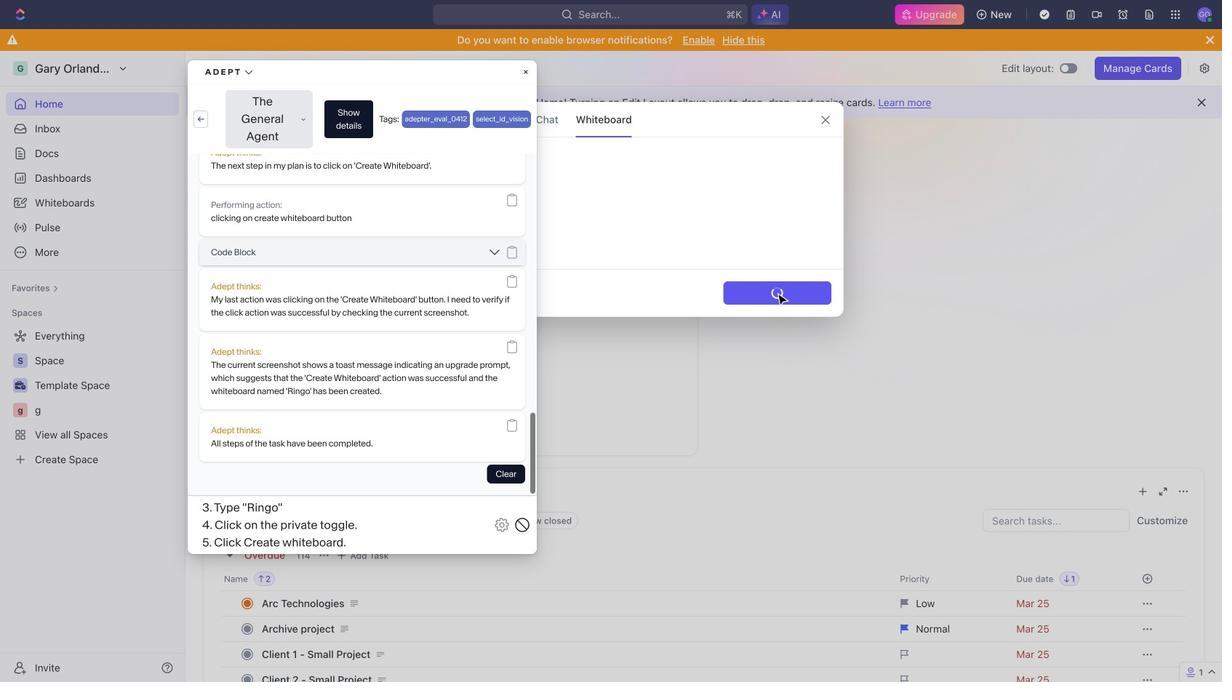 Task type: locate. For each thing, give the bounding box(es) containing it.
alert
[[186, 87, 1223, 119]]

tree
[[6, 325, 179, 472]]

dialog
[[379, 102, 844, 317]]

Search tasks... text field
[[984, 510, 1130, 532]]



Task type: describe. For each thing, give the bounding box(es) containing it.
tree inside sidebar 'navigation'
[[6, 325, 179, 472]]

sidebar navigation
[[0, 51, 186, 683]]

Name this Whiteboard... field
[[379, 184, 844, 202]]



Task type: vqa. For each thing, say whether or not it's contained in the screenshot.
Space, , element
no



